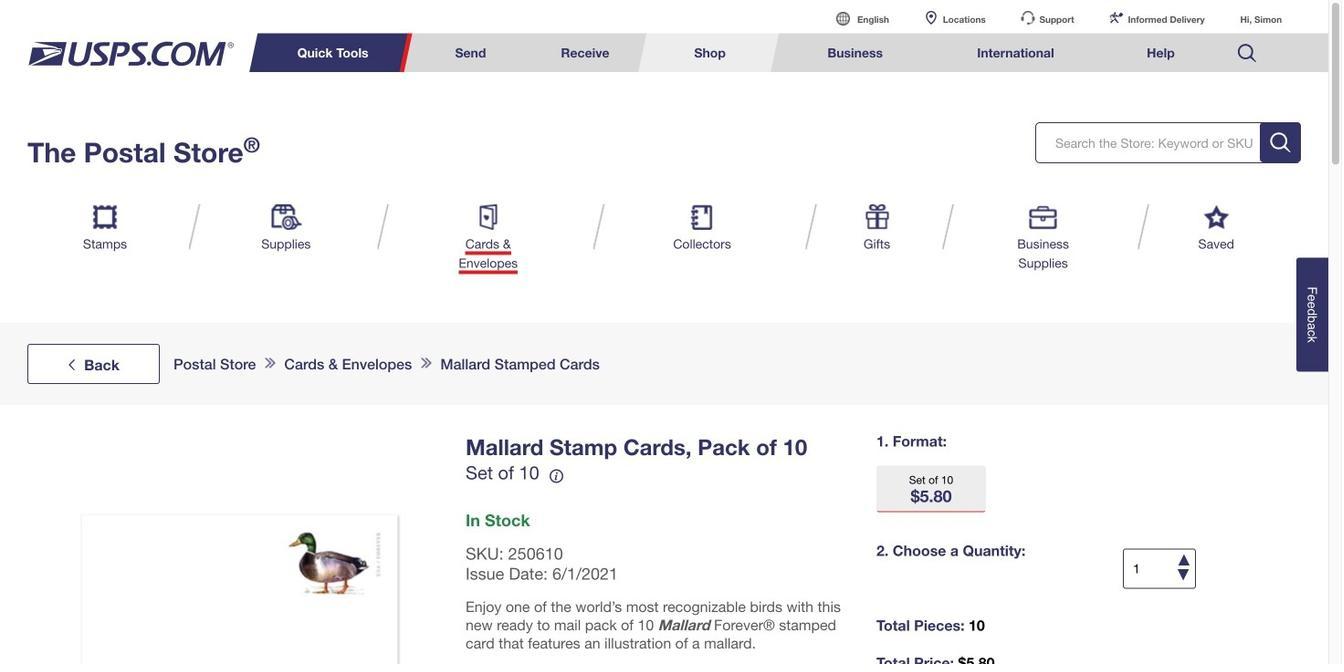 Task type: describe. For each thing, give the bounding box(es) containing it.
back to top image
[[1277, 642, 1329, 665]]

mallard stamped cards image
[[71, 447, 409, 665]]

3  image from the left
[[862, 205, 893, 230]]



Task type: vqa. For each thing, say whether or not it's contained in the screenshot.
checkbox on the bottom left
no



Task type: locate. For each thing, give the bounding box(es) containing it.
None number field
[[1123, 549, 1197, 590]]

menu bar
[[259, 33, 1279, 72]]

1  image from the left
[[90, 205, 121, 230]]

4  image from the left
[[1201, 205, 1232, 230]]

 image
[[271, 205, 302, 230], [473, 205, 504, 230], [1028, 205, 1059, 230]]

Search the Store: Keyword or SKU text field
[[1038, 123, 1304, 163]]

 image
[[90, 205, 121, 230], [687, 205, 718, 230], [862, 205, 893, 230], [1201, 205, 1232, 230]]

3  image from the left
[[1028, 205, 1059, 230]]

2 horizontal spatial  image
[[1028, 205, 1059, 230]]

2  image from the left
[[473, 205, 504, 230]]

1 horizontal spatial  image
[[473, 205, 504, 230]]

None submit
[[1260, 123, 1302, 163]]

image of usps.com logo. image
[[27, 41, 234, 66]]

1  image from the left
[[271, 205, 302, 230]]

2  image from the left
[[687, 205, 718, 230]]

0 horizontal spatial  image
[[271, 205, 302, 230]]



